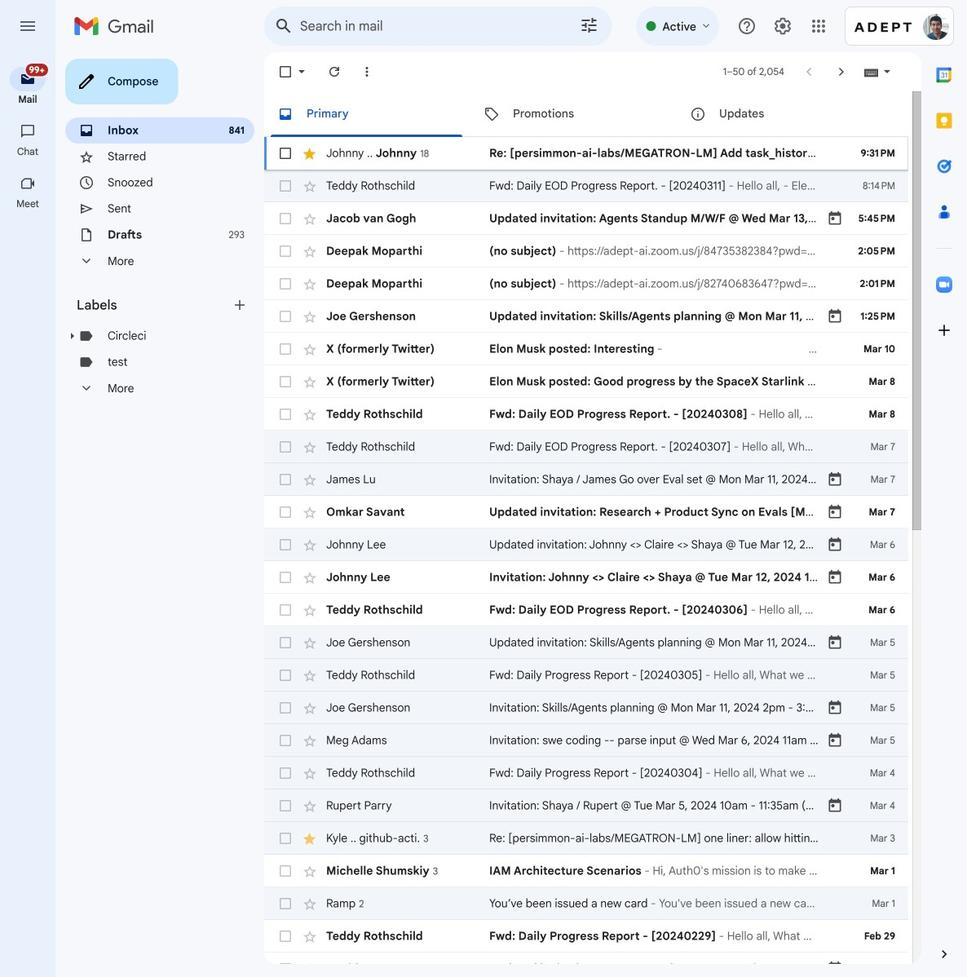 Task type: vqa. For each thing, say whether or not it's contained in the screenshot.
Wallet!
no



Task type: describe. For each thing, give the bounding box(es) containing it.
1 calendar event image from the top
[[827, 210, 844, 227]]

14 row from the top
[[264, 561, 968, 594]]

26 row from the top
[[264, 953, 968, 977]]

4 row from the top
[[264, 235, 909, 268]]

0 horizontal spatial tab list
[[264, 91, 909, 137]]

10 row from the top
[[264, 431, 909, 463]]

3 row from the top
[[264, 202, 968, 235]]

22 row from the top
[[264, 822, 968, 855]]

24 row from the top
[[264, 888, 909, 920]]

gmail image
[[73, 10, 162, 42]]

advanced search options image
[[573, 9, 606, 42]]

older image
[[834, 64, 850, 80]]

updates tab
[[677, 91, 883, 137]]

6 row from the top
[[264, 300, 968, 333]]

13 row from the top
[[264, 529, 968, 561]]

search in mail image
[[269, 11, 299, 41]]

1 row from the top
[[264, 137, 968, 170]]

19 row from the top
[[264, 724, 963, 757]]

25 row from the top
[[264, 920, 909, 953]]

16 row from the top
[[264, 627, 968, 659]]

20 row from the top
[[264, 757, 909, 790]]

18 row from the top
[[264, 692, 954, 724]]

support image
[[738, 16, 757, 36]]

9 row from the top
[[264, 398, 909, 431]]

Search in mail text field
[[300, 18, 534, 34]]

11 row from the top
[[264, 463, 968, 496]]

promotions tab
[[471, 91, 676, 137]]

7 row from the top
[[264, 333, 909, 365]]

2 calendar event image from the top
[[827, 308, 844, 325]]

primary tab
[[264, 91, 469, 137]]



Task type: locate. For each thing, give the bounding box(es) containing it.
1 vertical spatial calendar event image
[[827, 308, 844, 325]]

main content
[[264, 91, 968, 977]]

settings image
[[773, 16, 793, 36]]

refresh image
[[326, 64, 343, 80]]

21 row from the top
[[264, 790, 917, 822]]

heading
[[0, 93, 55, 106], [0, 145, 55, 158], [0, 197, 55, 210], [77, 297, 232, 313]]

0 vertical spatial calendar event image
[[827, 210, 844, 227]]

17 row from the top
[[264, 659, 909, 692]]

23 row from the top
[[264, 855, 909, 888]]

more email options image
[[359, 64, 375, 80]]

Search in mail search field
[[264, 7, 612, 46]]

8 row from the top
[[264, 365, 909, 398]]

row
[[264, 137, 968, 170], [264, 170, 909, 202], [264, 202, 968, 235], [264, 235, 909, 268], [264, 268, 909, 300], [264, 300, 968, 333], [264, 333, 909, 365], [264, 365, 909, 398], [264, 398, 909, 431], [264, 431, 909, 463], [264, 463, 968, 496], [264, 496, 968, 529], [264, 529, 968, 561], [264, 561, 968, 594], [264, 594, 909, 627], [264, 627, 968, 659], [264, 659, 909, 692], [264, 692, 954, 724], [264, 724, 963, 757], [264, 757, 909, 790], [264, 790, 917, 822], [264, 822, 968, 855], [264, 855, 909, 888], [264, 888, 909, 920], [264, 920, 909, 953], [264, 953, 968, 977]]

main menu image
[[18, 16, 38, 36]]

1 horizontal spatial tab list
[[922, 52, 968, 919]]

calendar event image
[[827, 210, 844, 227], [827, 308, 844, 325]]

navigation
[[0, 52, 57, 977]]

select input tool image
[[883, 65, 893, 78]]

15 row from the top
[[264, 594, 909, 627]]

12 row from the top
[[264, 496, 968, 529]]

5 row from the top
[[264, 268, 909, 300]]

None checkbox
[[277, 178, 294, 194], [277, 210, 294, 227], [277, 243, 294, 259], [277, 276, 294, 292], [277, 374, 294, 390], [277, 406, 294, 423], [277, 504, 294, 520], [277, 569, 294, 586], [277, 602, 294, 618], [277, 700, 294, 716], [277, 733, 294, 749], [277, 798, 294, 814], [277, 831, 294, 847], [277, 896, 294, 912], [277, 928, 294, 945], [277, 178, 294, 194], [277, 210, 294, 227], [277, 243, 294, 259], [277, 276, 294, 292], [277, 374, 294, 390], [277, 406, 294, 423], [277, 504, 294, 520], [277, 569, 294, 586], [277, 602, 294, 618], [277, 700, 294, 716], [277, 733, 294, 749], [277, 798, 294, 814], [277, 831, 294, 847], [277, 896, 294, 912], [277, 928, 294, 945]]

None checkbox
[[277, 64, 294, 80], [277, 145, 294, 162], [277, 308, 294, 325], [277, 341, 294, 357], [277, 439, 294, 455], [277, 472, 294, 488], [277, 537, 294, 553], [277, 635, 294, 651], [277, 667, 294, 684], [277, 765, 294, 782], [277, 863, 294, 879], [277, 961, 294, 977], [277, 64, 294, 80], [277, 145, 294, 162], [277, 308, 294, 325], [277, 341, 294, 357], [277, 439, 294, 455], [277, 472, 294, 488], [277, 537, 294, 553], [277, 635, 294, 651], [277, 667, 294, 684], [277, 765, 294, 782], [277, 863, 294, 879], [277, 961, 294, 977]]

tab list
[[922, 52, 968, 919], [264, 91, 909, 137]]

2 row from the top
[[264, 170, 909, 202]]



